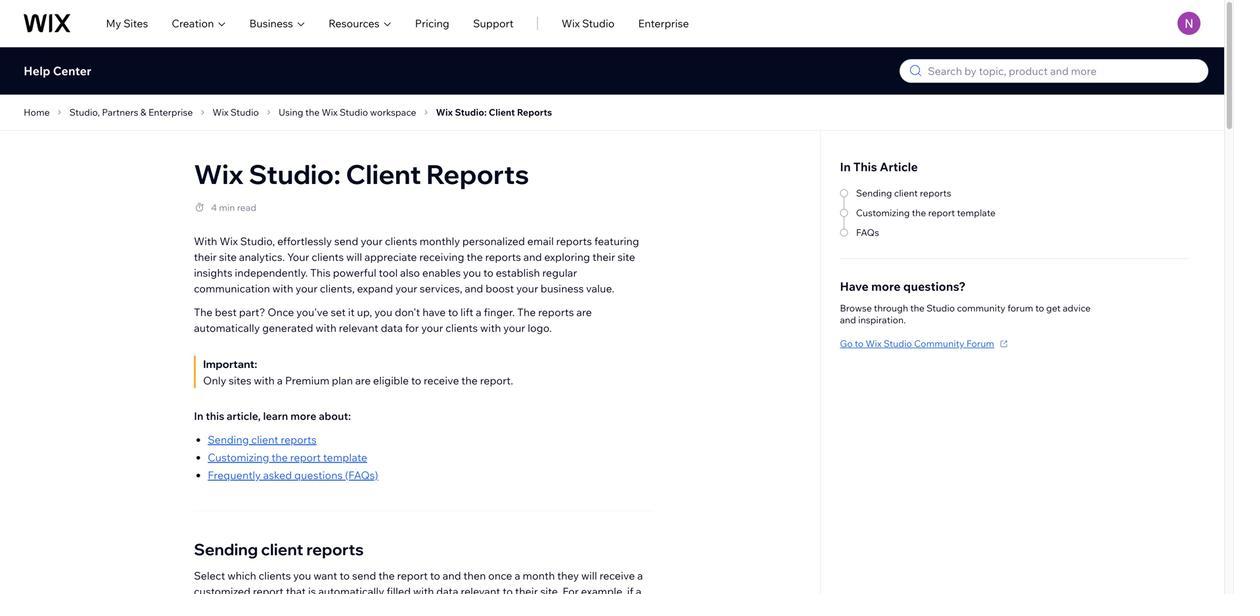 Task type: locate. For each thing, give the bounding box(es) containing it.
eligible
[[373, 374, 409, 387]]

1 horizontal spatial template
[[957, 207, 996, 219]]

receive
[[424, 374, 459, 387], [600, 569, 635, 582]]

0 vertical spatial you
[[463, 266, 481, 279]]

0 horizontal spatial this
[[310, 266, 331, 279]]

will up example,
[[581, 569, 597, 582]]

0 vertical spatial data
[[381, 321, 403, 335]]

regular
[[542, 266, 577, 279]]

1 vertical spatial receive
[[600, 569, 635, 582]]

0 horizontal spatial automatically
[[194, 321, 260, 335]]

1 horizontal spatial in
[[840, 159, 851, 174]]

help center link
[[24, 63, 91, 78]]

1 vertical spatial sending
[[208, 433, 249, 446]]

and left "then"
[[443, 569, 461, 582]]

1 vertical spatial send
[[352, 569, 376, 582]]

more right "learn"
[[291, 409, 317, 423]]

1 vertical spatial more
[[291, 409, 317, 423]]

customizing inside sending client reports customizing the report template frequently asked questions (faqs)
[[208, 451, 269, 464]]

with right filled
[[413, 585, 434, 594]]

select
[[194, 569, 225, 582]]

1 horizontal spatial client
[[489, 106, 515, 118]]

studio left using
[[231, 106, 259, 118]]

send up powerful
[[334, 235, 358, 248]]

their inside select which clients you want to send the report to and then once a month they will receive a customized report that is automatically filled with data relevant to their site. for example, if
[[515, 585, 538, 594]]

finger.
[[484, 306, 515, 319]]

template
[[957, 207, 996, 219], [323, 451, 367, 464]]

0 vertical spatial enterprise
[[638, 17, 689, 30]]

more up through
[[871, 279, 901, 294]]

they
[[557, 569, 579, 582]]

communication
[[194, 282, 270, 295]]

1 horizontal spatial will
[[581, 569, 597, 582]]

data right filled
[[436, 585, 458, 594]]

studio
[[582, 17, 615, 30], [231, 106, 259, 118], [340, 106, 368, 118], [927, 302, 955, 314], [884, 338, 912, 349]]

the up logo.
[[517, 306, 536, 319]]

reports
[[920, 187, 952, 199], [556, 235, 592, 248], [485, 250, 521, 264], [538, 306, 574, 319], [281, 433, 317, 446], [307, 540, 364, 559]]

automatically down best
[[194, 321, 260, 335]]

1 horizontal spatial the
[[517, 306, 536, 319]]

wix studio
[[562, 17, 615, 30], [213, 106, 259, 118]]

sending client reports up that
[[194, 540, 364, 559]]

to left the 'lift'
[[448, 306, 458, 319]]

0 horizontal spatial template
[[323, 451, 367, 464]]

pricing link
[[415, 15, 449, 31]]

report.
[[480, 374, 513, 387]]

sending down this
[[208, 433, 249, 446]]

1 vertical spatial wix studio link
[[209, 105, 263, 120]]

clients down the 'lift'
[[446, 321, 478, 335]]

their down the 'featuring'
[[593, 250, 615, 264]]

0 horizontal spatial customizing
[[208, 451, 269, 464]]

0 horizontal spatial will
[[346, 250, 362, 264]]

studio:
[[455, 106, 487, 118], [249, 157, 341, 191]]

want
[[314, 569, 337, 582]]

0 vertical spatial will
[[346, 250, 362, 264]]

will up powerful
[[346, 250, 362, 264]]

send right want
[[352, 569, 376, 582]]

1 vertical spatial reports
[[426, 157, 529, 191]]

0 horizontal spatial wix studio
[[213, 106, 259, 118]]

customizing the report template link
[[208, 451, 367, 464]]

the up asked
[[272, 451, 288, 464]]

1 vertical spatial studio:
[[249, 157, 341, 191]]

studio left "enterprise" link
[[582, 17, 615, 30]]

to right want
[[340, 569, 350, 582]]

value.
[[586, 282, 615, 295]]

1 vertical spatial data
[[436, 585, 458, 594]]

the best part? once you've set it up, you don't have to lift a finger. the reports are automatically generated with relevant data for your clients with your logo.
[[194, 306, 592, 335]]

automatically down want
[[318, 585, 384, 594]]

1 horizontal spatial studio:
[[455, 106, 487, 118]]

enterprise link
[[638, 15, 689, 31]]

are inside the best part? once you've set it up, you don't have to lift a finger. the reports are automatically generated with relevant data for your clients with your logo.
[[577, 306, 592, 319]]

go
[[840, 338, 853, 349]]

to up boost
[[483, 266, 494, 279]]

sending
[[856, 187, 892, 199], [208, 433, 249, 446], [194, 540, 258, 559]]

a inside "important: only sites with a premium plan are eligible to receive the report."
[[277, 374, 283, 387]]

1 horizontal spatial relevant
[[461, 585, 500, 594]]

are inside "important: only sites with a premium plan are eligible to receive the report."
[[355, 374, 371, 387]]

1 vertical spatial customizing
[[208, 451, 269, 464]]

sending client reports down article
[[856, 187, 952, 199]]

reports down personalized
[[485, 250, 521, 264]]

send inside select which clients you want to send the report to and then once a month they will receive a customized report that is automatically filled with data relevant to their site. for example, if
[[352, 569, 376, 582]]

you inside select which clients you want to send the report to and then once a month they will receive a customized report that is automatically filled with data relevant to their site. for example, if
[[293, 569, 311, 582]]

site down the 'featuring'
[[618, 250, 635, 264]]

the left best
[[194, 306, 213, 319]]

0 vertical spatial client
[[894, 187, 918, 199]]

with down independently.
[[272, 282, 293, 295]]

0 vertical spatial studio,
[[69, 106, 100, 118]]

1 horizontal spatial you
[[375, 306, 393, 319]]

their down "with"
[[194, 250, 217, 264]]

studio down questions?
[[927, 302, 955, 314]]

0 horizontal spatial relevant
[[339, 321, 379, 335]]

client up that
[[261, 540, 303, 559]]

sending client reports
[[856, 187, 952, 199], [194, 540, 364, 559]]

business button
[[249, 15, 305, 31]]

0 horizontal spatial data
[[381, 321, 403, 335]]

the
[[305, 106, 320, 118], [912, 207, 926, 219], [467, 250, 483, 264], [911, 302, 925, 314], [462, 374, 478, 387], [272, 451, 288, 464], [379, 569, 395, 582]]

asked
[[263, 469, 292, 482]]

4
[[211, 202, 217, 213]]

client down in this article, learn more about: on the bottom left of the page
[[251, 433, 278, 446]]

studio left workspace
[[340, 106, 368, 118]]

1 vertical spatial will
[[581, 569, 597, 582]]

through
[[874, 302, 908, 314]]

send
[[334, 235, 358, 248], [352, 569, 376, 582]]

and down "browse"
[[840, 314, 856, 326]]

select which clients you want to send the report to and then once a month they will receive a customized report that is automatically filled with data relevant to their site. for example, if 
[[194, 569, 643, 594]]

the left 'report.'
[[462, 374, 478, 387]]

clients
[[385, 235, 417, 248], [312, 250, 344, 264], [446, 321, 478, 335], [259, 569, 291, 582]]

0 horizontal spatial the
[[194, 306, 213, 319]]

customizing the report template
[[856, 207, 996, 219]]

to left get
[[1036, 302, 1044, 314]]

1 vertical spatial relevant
[[461, 585, 500, 594]]

2 site from the left
[[618, 250, 635, 264]]

0 vertical spatial send
[[334, 235, 358, 248]]

to left "then"
[[430, 569, 440, 582]]

wix inside with wix studio, effortlessly send your clients monthly personalized email reports featuring their site analytics. your clients will appreciate receiving the reports and exploring their site insights independently. this powerful tool also enables you to establish regular communication with your clients, expand your services, and boost your business value.
[[220, 235, 238, 248]]

profile image image
[[1178, 12, 1201, 35]]

the inside select which clients you want to send the report to and then once a month they will receive a customized report that is automatically filled with data relevant to their site. for example, if
[[379, 569, 395, 582]]

automatically inside select which clients you want to send the report to and then once a month they will receive a customized report that is automatically filled with data relevant to their site. for example, if
[[318, 585, 384, 594]]

are
[[577, 306, 592, 319], [355, 374, 371, 387]]

0 horizontal spatial enterprise
[[148, 106, 193, 118]]

article
[[880, 159, 918, 174]]

will inside select which clients you want to send the report to and then once a month they will receive a customized report that is automatically filled with data relevant to their site. for example, if
[[581, 569, 597, 582]]

month
[[523, 569, 555, 582]]

you inside the best part? once you've set it up, you don't have to lift a finger. the reports are automatically generated with relevant data for your clients with your logo.
[[375, 306, 393, 319]]

the
[[194, 306, 213, 319], [517, 306, 536, 319]]

0 vertical spatial wix studio
[[562, 17, 615, 30]]

enterprise
[[638, 17, 689, 30], [148, 106, 193, 118]]

clients down 'effortlessly'
[[312, 250, 344, 264]]

important:
[[203, 358, 257, 371]]

1 vertical spatial this
[[310, 266, 331, 279]]

receive inside "important: only sites with a premium plan are eligible to receive the report."
[[424, 374, 459, 387]]

have
[[423, 306, 446, 319]]

1 vertical spatial studio,
[[240, 235, 275, 248]]

1 vertical spatial client
[[251, 433, 278, 446]]

home
[[24, 106, 50, 118]]

1 vertical spatial template
[[323, 451, 367, 464]]

with inside select which clients you want to send the report to and then once a month they will receive a customized report that is automatically filled with data relevant to their site. for example, if
[[413, 585, 434, 594]]

2 vertical spatial you
[[293, 569, 311, 582]]

1 horizontal spatial more
[[871, 279, 901, 294]]

automatically inside the best part? once you've set it up, you don't have to lift a finger. the reports are automatically generated with relevant data for your clients with your logo.
[[194, 321, 260, 335]]

relevant down up,
[[339, 321, 379, 335]]

help
[[24, 63, 50, 78]]

their
[[194, 250, 217, 264], [593, 250, 615, 264], [515, 585, 538, 594]]

browse
[[840, 302, 872, 314]]

effortlessly
[[277, 235, 332, 248]]

sending down in this article
[[856, 187, 892, 199]]

2 horizontal spatial you
[[463, 266, 481, 279]]

sending up which at bottom left
[[194, 540, 258, 559]]

site up the insights
[[219, 250, 237, 264]]

this up clients,
[[310, 266, 331, 279]]

0 vertical spatial wix studio link
[[562, 15, 615, 31]]

the inside "important: only sites with a premium plan are eligible to receive the report."
[[462, 374, 478, 387]]

your
[[287, 250, 309, 264]]

you right up,
[[375, 306, 393, 319]]

1 vertical spatial client
[[346, 157, 421, 191]]

don't
[[395, 306, 420, 319]]

send inside with wix studio, effortlessly send your clients monthly personalized email reports featuring their site analytics. your clients will appreciate receiving the reports and exploring their site insights independently. this powerful tool also enables you to establish regular communication with your clients, expand your services, and boost your business value.
[[334, 235, 358, 248]]

1 horizontal spatial receive
[[600, 569, 635, 582]]

important: only sites with a premium plan are eligible to receive the report.
[[203, 358, 513, 387]]

client
[[489, 106, 515, 118], [346, 157, 421, 191]]

to inside "important: only sites with a premium plan are eligible to receive the report."
[[411, 374, 421, 387]]

reports up logo.
[[538, 306, 574, 319]]

sending client reports customizing the report template frequently asked questions (faqs)
[[208, 433, 378, 482]]

reports up customizing the report template link in the left of the page
[[281, 433, 317, 446]]

with wix studio, effortlessly send your clients monthly personalized email reports featuring their site analytics. your clients will appreciate receiving the reports and exploring their site insights independently. this powerful tool also enables you to establish regular communication with your clients, expand your services, and boost your business value.
[[194, 235, 639, 295]]

it
[[348, 306, 355, 319]]

more
[[871, 279, 901, 294], [291, 409, 317, 423]]

0 horizontal spatial studio:
[[249, 157, 341, 191]]

0 horizontal spatial you
[[293, 569, 311, 582]]

the down have more questions?
[[911, 302, 925, 314]]

&
[[140, 106, 146, 118]]

1 vertical spatial are
[[355, 374, 371, 387]]

once
[[268, 306, 294, 319]]

receive right eligible
[[424, 374, 459, 387]]

you right enables
[[463, 266, 481, 279]]

1 horizontal spatial studio,
[[240, 235, 275, 248]]

your
[[361, 235, 383, 248], [296, 282, 318, 295], [396, 282, 417, 295], [516, 282, 538, 295], [421, 321, 443, 335], [504, 321, 525, 335]]

client down article
[[894, 187, 918, 199]]

1 vertical spatial automatically
[[318, 585, 384, 594]]

1 vertical spatial enterprise
[[148, 106, 193, 118]]

0 vertical spatial client
[[489, 106, 515, 118]]

the up filled
[[379, 569, 395, 582]]

0 vertical spatial studio:
[[455, 106, 487, 118]]

0 vertical spatial relevant
[[339, 321, 379, 335]]

1 horizontal spatial are
[[577, 306, 592, 319]]

to right eligible
[[411, 374, 421, 387]]

pricing
[[415, 17, 449, 30]]

to right the go
[[855, 338, 864, 349]]

1 horizontal spatial data
[[436, 585, 458, 594]]

have more questions?
[[840, 279, 966, 294]]

reports inside the best part? once you've set it up, you don't have to lift a finger. the reports are automatically generated with relevant data for your clients with your logo.
[[538, 306, 574, 319]]

tool
[[379, 266, 398, 279]]

1 vertical spatial wix studio
[[213, 106, 259, 118]]

powerful
[[333, 266, 377, 279]]

are right plan at the bottom of the page
[[355, 374, 371, 387]]

relevant down "then"
[[461, 585, 500, 594]]

to
[[483, 266, 494, 279], [1036, 302, 1044, 314], [448, 306, 458, 319], [855, 338, 864, 349], [411, 374, 421, 387], [340, 569, 350, 582], [430, 569, 440, 582], [503, 585, 513, 594]]

studio inside browse through the studio community forum to get advice and inspiration.
[[927, 302, 955, 314]]

0 vertical spatial in
[[840, 159, 851, 174]]

wix studio link
[[562, 15, 615, 31], [209, 105, 263, 120]]

customizing up frequently
[[208, 451, 269, 464]]

you up that
[[293, 569, 311, 582]]

1 horizontal spatial their
[[515, 585, 538, 594]]

with right sites
[[254, 374, 275, 387]]

analytics.
[[239, 250, 285, 264]]

studio, left partners
[[69, 106, 100, 118]]

your down also
[[396, 282, 417, 295]]

1 horizontal spatial automatically
[[318, 585, 384, 594]]

in for in this article, learn more about:
[[194, 409, 203, 423]]

questions
[[294, 469, 343, 482]]

appreciate
[[365, 250, 417, 264]]

automatically
[[194, 321, 260, 335], [318, 585, 384, 594]]

in
[[840, 159, 851, 174], [194, 409, 203, 423]]

will
[[346, 250, 362, 264], [581, 569, 597, 582]]

clients,
[[320, 282, 355, 295]]

reports
[[517, 106, 552, 118], [426, 157, 529, 191]]

your up appreciate
[[361, 235, 383, 248]]

customizing up faqs
[[856, 207, 910, 219]]

their down month
[[515, 585, 538, 594]]

data left for
[[381, 321, 403, 335]]

in left article
[[840, 159, 851, 174]]

resources button
[[329, 15, 391, 31]]

0 horizontal spatial client
[[346, 157, 421, 191]]

0 vertical spatial receive
[[424, 374, 459, 387]]

establish
[[496, 266, 540, 279]]

1 vertical spatial wix studio: client reports
[[194, 157, 529, 191]]

boost
[[486, 282, 514, 295]]

2 the from the left
[[517, 306, 536, 319]]

support
[[473, 17, 514, 30]]

1 vertical spatial you
[[375, 306, 393, 319]]

0 vertical spatial automatically
[[194, 321, 260, 335]]

studio down inspiration. at the bottom of the page
[[884, 338, 912, 349]]

and up the 'lift'
[[465, 282, 483, 295]]

0 horizontal spatial in
[[194, 409, 203, 423]]

0 vertical spatial are
[[577, 306, 592, 319]]

with down finger.
[[480, 321, 501, 335]]

0 vertical spatial wix studio: client reports
[[436, 106, 552, 118]]

1 horizontal spatial customizing
[[856, 207, 910, 219]]

receive up if
[[600, 569, 635, 582]]

0 horizontal spatial studio,
[[69, 106, 100, 118]]

0 vertical spatial sending client reports
[[856, 187, 952, 199]]

get
[[1047, 302, 1061, 314]]

and
[[524, 250, 542, 264], [465, 282, 483, 295], [840, 314, 856, 326], [443, 569, 461, 582]]

in left this
[[194, 409, 203, 423]]

forum
[[1008, 302, 1034, 314]]

the down personalized
[[467, 250, 483, 264]]

0 horizontal spatial receive
[[424, 374, 459, 387]]

0 horizontal spatial are
[[355, 374, 371, 387]]

studio for browse through the studio community forum to get advice and inspiration.
[[927, 302, 955, 314]]

1 vertical spatial in
[[194, 409, 203, 423]]

0 horizontal spatial sending client reports
[[194, 540, 364, 559]]

0 horizontal spatial site
[[219, 250, 237, 264]]

data
[[381, 321, 403, 335], [436, 585, 458, 594]]

report inside sending client reports customizing the report template frequently asked questions (faqs)
[[290, 451, 321, 464]]

are down value.
[[577, 306, 592, 319]]

1 horizontal spatial sending client reports
[[856, 187, 952, 199]]

this left article
[[854, 159, 877, 174]]

sites
[[124, 17, 148, 30]]

workspace
[[370, 106, 416, 118]]

studio, up analytics. at top left
[[240, 235, 275, 248]]

1 horizontal spatial site
[[618, 250, 635, 264]]

to inside browse through the studio community forum to get advice and inspiration.
[[1036, 302, 1044, 314]]

clients up that
[[259, 569, 291, 582]]

1 horizontal spatial this
[[854, 159, 877, 174]]

the down article
[[912, 207, 926, 219]]



Task type: describe. For each thing, give the bounding box(es) containing it.
business
[[249, 17, 293, 30]]

using the wix studio workspace link
[[275, 105, 420, 120]]

4 min read
[[211, 202, 256, 213]]

example,
[[581, 585, 625, 594]]

1 horizontal spatial wix studio
[[562, 17, 615, 30]]

about:
[[319, 409, 351, 423]]

the inside with wix studio, effortlessly send your clients monthly personalized email reports featuring their site analytics. your clients will appreciate receiving the reports and exploring their site insights independently. this powerful tool also enables you to establish regular communication with your clients, expand your services, and boost your business value.
[[467, 250, 483, 264]]

0 horizontal spatial their
[[194, 250, 217, 264]]

0 vertical spatial customizing
[[856, 207, 910, 219]]

for
[[563, 585, 579, 594]]

site.
[[540, 585, 560, 594]]

you've
[[296, 306, 328, 319]]

advice
[[1063, 302, 1091, 314]]

the inside sending client reports customizing the report template frequently asked questions (faqs)
[[272, 451, 288, 464]]

personalized
[[462, 235, 525, 248]]

0 vertical spatial reports
[[517, 106, 552, 118]]

1 horizontal spatial enterprise
[[638, 17, 689, 30]]

up,
[[357, 306, 372, 319]]

only
[[203, 374, 226, 387]]

reports inside sending client reports customizing the report template frequently asked questions (faqs)
[[281, 433, 317, 446]]

sending inside sending client reports customizing the report template frequently asked questions (faqs)
[[208, 433, 249, 446]]

enables
[[422, 266, 461, 279]]

browse through the studio community forum to get advice and inspiration.
[[840, 302, 1091, 326]]

1 horizontal spatial wix studio link
[[562, 15, 615, 31]]

and inside select which clients you want to send the report to and then once a month they will receive a customized report that is automatically filled with data relevant to their site. for example, if
[[443, 569, 461, 582]]

clients inside the best part? once you've set it up, you don't have to lift a finger. the reports are automatically generated with relevant data for your clients with your logo.
[[446, 321, 478, 335]]

my sites link
[[106, 15, 148, 31]]

to inside the best part? once you've set it up, you don't have to lift a finger. the reports are automatically generated with relevant data for your clients with your logo.
[[448, 306, 458, 319]]

questions?
[[904, 279, 966, 294]]

sites
[[229, 374, 251, 387]]

1 vertical spatial sending client reports
[[194, 540, 364, 559]]

to inside with wix studio, effortlessly send your clients monthly personalized email reports featuring their site analytics. your clients will appreciate receiving the reports and exploring their site insights independently. this powerful tool also enables you to establish regular communication with your clients, expand your services, and boost your business value.
[[483, 266, 494, 279]]

home link
[[20, 105, 54, 120]]

learn
[[263, 409, 288, 423]]

inspiration.
[[858, 314, 906, 326]]

studio, partners & enterprise link
[[66, 105, 197, 120]]

faqs
[[856, 227, 879, 238]]

community
[[914, 338, 965, 349]]

also
[[400, 266, 420, 279]]

which
[[228, 569, 256, 582]]

2 horizontal spatial their
[[593, 250, 615, 264]]

2 vertical spatial client
[[261, 540, 303, 559]]

have
[[840, 279, 869, 294]]

in this article, learn more about:
[[194, 409, 351, 423]]

client inside sending client reports customizing the report template frequently asked questions (faqs)
[[251, 433, 278, 446]]

forum
[[967, 338, 995, 349]]

clients up appreciate
[[385, 235, 417, 248]]

studio, inside with wix studio, effortlessly send your clients monthly personalized email reports featuring their site analytics. your clients will appreciate receiving the reports and exploring their site insights independently. this powerful tool also enables you to establish regular communication with your clients, expand your services, and boost your business value.
[[240, 235, 275, 248]]

if
[[627, 585, 634, 594]]

frequently asked questions (faqs) link
[[208, 469, 378, 482]]

the right using
[[305, 106, 320, 118]]

0 horizontal spatial wix studio link
[[209, 105, 263, 120]]

your down establish
[[516, 282, 538, 295]]

help center
[[24, 63, 91, 78]]

you inside with wix studio, effortlessly send your clients monthly personalized email reports featuring their site analytics. your clients will appreciate receiving the reports and exploring their site insights independently. this powerful tool also enables you to establish regular communication with your clients, expand your services, and boost your business value.
[[463, 266, 481, 279]]

this
[[206, 409, 224, 423]]

plan
[[332, 374, 353, 387]]

support link
[[473, 15, 514, 31]]

services,
[[420, 282, 462, 295]]

to down the 'once'
[[503, 585, 513, 594]]

studio for go to wix studio community forum
[[884, 338, 912, 349]]

exploring
[[544, 250, 590, 264]]

studio for using the wix studio workspace
[[340, 106, 368, 118]]

data inside the best part? once you've set it up, you don't have to lift a finger. the reports are automatically generated with relevant data for your clients with your logo.
[[381, 321, 403, 335]]

(faqs)
[[345, 469, 378, 482]]

in for in this article
[[840, 159, 851, 174]]

a inside the best part? once you've set it up, you don't have to lift a finger. the reports are automatically generated with relevant data for your clients with your logo.
[[476, 306, 482, 319]]

and inside browse through the studio community forum to get advice and inspiration.
[[840, 314, 856, 326]]

reports up customizing the report template
[[920, 187, 952, 199]]

set
[[331, 306, 346, 319]]

your down have
[[421, 321, 443, 335]]

once
[[488, 569, 512, 582]]

this inside with wix studio, effortlessly send your clients monthly personalized email reports featuring their site analytics. your clients will appreciate receiving the reports and exploring their site insights independently. this powerful tool also enables you to establish regular communication with your clients, expand your services, and boost your business value.
[[310, 266, 331, 279]]

0 vertical spatial template
[[957, 207, 996, 219]]

1 the from the left
[[194, 306, 213, 319]]

logo.
[[528, 321, 552, 335]]

receive inside select which clients you want to send the report to and then once a month they will receive a customized report that is automatically filled with data relevant to their site. for example, if
[[600, 569, 635, 582]]

receiving
[[419, 250, 464, 264]]

part?
[[239, 306, 265, 319]]

featuring
[[595, 235, 639, 248]]

with inside with wix studio, effortlessly send your clients monthly personalized email reports featuring their site analytics. your clients will appreciate receiving the reports and exploring their site insights independently. this powerful tool also enables you to establish regular communication with your clients, expand your services, and boost your business value.
[[272, 282, 293, 295]]

reports up want
[[307, 540, 364, 559]]

will inside with wix studio, effortlessly send your clients monthly personalized email reports featuring their site analytics. your clients will appreciate receiving the reports and exploring their site insights independently. this powerful tool also enables you to establish regular communication with your clients, expand your services, and boost your business value.
[[346, 250, 362, 264]]

0 horizontal spatial more
[[291, 409, 317, 423]]

email
[[527, 235, 554, 248]]

partners
[[102, 106, 138, 118]]

with inside "important: only sites with a premium plan are eligible to receive the report."
[[254, 374, 275, 387]]

generated
[[262, 321, 313, 335]]

customized
[[194, 585, 251, 594]]

studio, partners & enterprise
[[69, 106, 193, 118]]

1 site from the left
[[219, 250, 237, 264]]

go to wix studio community forum link
[[840, 338, 1010, 350]]

Search by topic, product and more field
[[924, 60, 1200, 82]]

in this article
[[840, 159, 918, 174]]

monthly
[[420, 235, 460, 248]]

that
[[286, 585, 306, 594]]

my
[[106, 17, 121, 30]]

creation
[[172, 17, 214, 30]]

insights
[[194, 266, 232, 279]]

data inside select which clients you want to send the report to and then once a month they will receive a customized report that is automatically filled with data relevant to their site. for example, if
[[436, 585, 458, 594]]

0 vertical spatial more
[[871, 279, 901, 294]]

independently.
[[235, 266, 308, 279]]

go to wix studio community forum
[[840, 338, 995, 349]]

reports up exploring
[[556, 235, 592, 248]]

business
[[541, 282, 584, 295]]

sending client reports link
[[208, 433, 317, 446]]

then
[[464, 569, 486, 582]]

filled
[[387, 585, 411, 594]]

article,
[[227, 409, 261, 423]]

relevant inside select which clients you want to send the report to and then once a month they will receive a customized report that is automatically filled with data relevant to their site. for example, if
[[461, 585, 500, 594]]

using the wix studio workspace
[[279, 106, 416, 118]]

template inside sending client reports customizing the report template frequently asked questions (faqs)
[[323, 451, 367, 464]]

read
[[237, 202, 256, 213]]

using
[[279, 106, 303, 118]]

0 vertical spatial this
[[854, 159, 877, 174]]

is
[[308, 585, 316, 594]]

your down finger.
[[504, 321, 525, 335]]

your up you've
[[296, 282, 318, 295]]

relevant inside the best part? once you've set it up, you don't have to lift a finger. the reports are automatically generated with relevant data for your clients with your logo.
[[339, 321, 379, 335]]

for
[[405, 321, 419, 335]]

clients inside select which clients you want to send the report to and then once a month they will receive a customized report that is automatically filled with data relevant to their site. for example, if
[[259, 569, 291, 582]]

and down email on the top of page
[[524, 250, 542, 264]]

with down set
[[316, 321, 337, 335]]

0 vertical spatial sending
[[856, 187, 892, 199]]

the inside browse through the studio community forum to get advice and inspiration.
[[911, 302, 925, 314]]

with
[[194, 235, 217, 248]]

2 vertical spatial sending
[[194, 540, 258, 559]]



Task type: vqa. For each thing, say whether or not it's contained in the screenshot.
new
no



